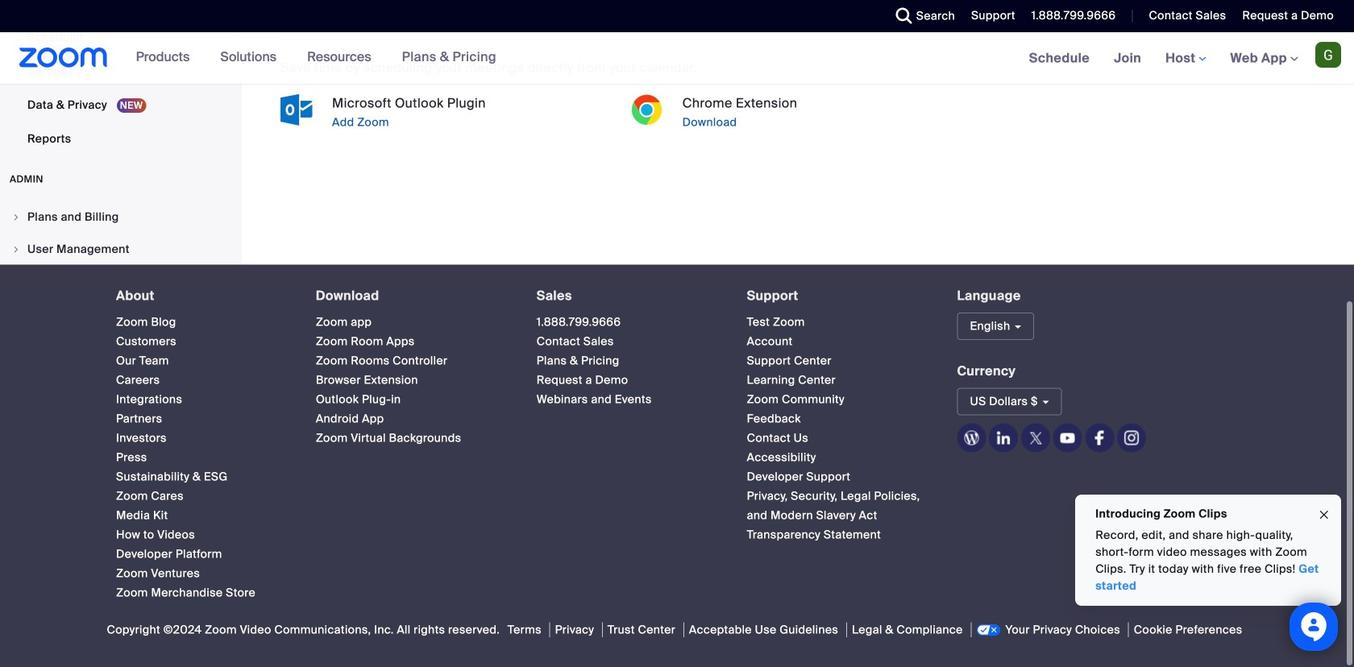 Task type: locate. For each thing, give the bounding box(es) containing it.
4 heading from the left
[[747, 289, 928, 303]]

0 vertical spatial menu item
[[0, 202, 237, 233]]

product information navigation
[[124, 32, 509, 84]]

heading
[[116, 289, 287, 303], [316, 289, 508, 303], [537, 289, 718, 303], [747, 289, 928, 303]]

close image
[[1318, 506, 1331, 524]]

1 vertical spatial menu item
[[0, 234, 237, 265]]

right image
[[11, 212, 21, 222]]

admin menu menu
[[0, 202, 237, 428]]

1 menu item from the top
[[0, 202, 237, 233]]

zoom logo image
[[19, 48, 108, 68]]

banner
[[0, 32, 1354, 85]]

menu item
[[0, 202, 237, 233], [0, 234, 237, 265]]

personal menu menu
[[0, 0, 237, 157]]



Task type: describe. For each thing, give the bounding box(es) containing it.
3 heading from the left
[[537, 289, 718, 303]]

right image
[[11, 245, 21, 254]]

2 menu item from the top
[[0, 234, 237, 265]]

profile picture image
[[1315, 42, 1341, 68]]

meetings navigation
[[1017, 32, 1354, 85]]

2 heading from the left
[[316, 289, 508, 303]]

1 heading from the left
[[116, 289, 287, 303]]



Task type: vqa. For each thing, say whether or not it's contained in the screenshot.
1st "MENU ITEM" from the bottom of the 'Admin Menu' menu
yes



